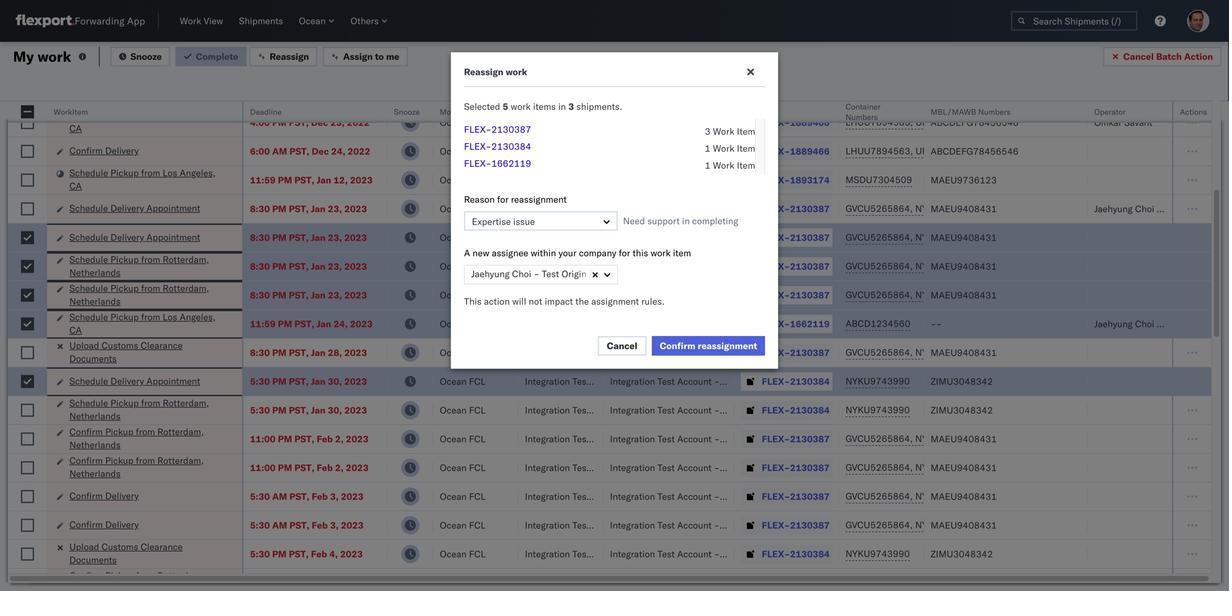 Task type: vqa. For each thing, say whether or not it's contained in the screenshot.
top 1:00
no



Task type: describe. For each thing, give the bounding box(es) containing it.
rotterdam, for third schedule pickup from rotterdam, netherlands button from the bottom of the page
[[163, 254, 209, 265]]

4 8:30 from the top
[[250, 290, 270, 301]]

upload customs clearance documents for 5:30
[[69, 542, 183, 566]]

numbers for mbl/mawb numbers
[[978, 107, 1011, 117]]

6 resize handle column header from the left
[[588, 101, 603, 592]]

abcdefg78456546 for 6:00 am pst, dec 24, 2022
[[931, 146, 1019, 157]]

maeu9736123
[[931, 174, 997, 186]]

3 schedule pickup from rotterdam, netherlands button from the top
[[69, 397, 225, 424]]

reason
[[464, 194, 495, 205]]

cancel for cancel batch action
[[1123, 51, 1154, 62]]

pickup inside confirm pickup from los angeles, ca
[[105, 110, 133, 121]]

expertise issue
[[472, 216, 535, 227]]

container
[[846, 102, 881, 112]]

confirm delivery for third 'confirm delivery' link from the top
[[69, 519, 139, 531]]

2 3, from the top
[[330, 520, 339, 531]]

9 karl from the top
[[722, 462, 739, 474]]

2 integration from the top
[[610, 232, 655, 243]]

netherlands for first confirm pickup from rotterdam, netherlands button from the top the confirm pickup from rotterdam, netherlands link
[[69, 439, 121, 451]]

12,
[[333, 174, 348, 186]]

1 schedule from the top
[[69, 167, 108, 179]]

6:00 am pst, dec 24, 2022
[[250, 146, 370, 157]]

work right this
[[651, 247, 671, 259]]

mbl/mawb
[[931, 107, 976, 117]]

11:59 for 11:59 pm pst, jan 24, 2023
[[250, 318, 276, 330]]

ca for 11:59 pm pst, jan 24, 2023
[[69, 325, 82, 336]]

assignment
[[591, 296, 639, 307]]

6 maeu9408431 from the top
[[931, 434, 997, 445]]

1 3, from the top
[[330, 491, 339, 503]]

flex-2130384 link
[[464, 141, 531, 155]]

shipments
[[239, 15, 283, 27]]

2 confirm delivery button from the top
[[69, 490, 139, 504]]

2 5:30 from the top
[[250, 405, 270, 416]]

client name button
[[518, 104, 590, 117]]

3 confirm delivery button from the top
[[69, 519, 139, 533]]

9 integration from the top
[[610, 462, 655, 474]]

lhuu7894563, for 4:00 pm pst, dec 23, 2022
[[846, 116, 913, 128]]

3 gvcu5265864, nyku9743990 from the top
[[846, 260, 980, 272]]

within
[[531, 247, 556, 259]]

container numbers
[[846, 102, 881, 122]]

11:59 pm pst, jan 24, 2023
[[250, 318, 373, 330]]

10 ocean fcl from the top
[[440, 376, 486, 387]]

assign to me button
[[323, 47, 408, 66]]

confirm pickup from rotterdam, netherlands for first confirm pickup from rotterdam, netherlands button from the top
[[69, 426, 204, 451]]

8 maeu9408431 from the top
[[931, 491, 997, 503]]

2 am from the top
[[272, 491, 287, 503]]

2 5:30 pm pst, jan 30, 2023 from the top
[[250, 405, 367, 416]]

rules.
[[641, 296, 665, 307]]

will
[[512, 296, 526, 307]]

bosch ocean test for 6:00 am pst, dec 24, 2022
[[525, 146, 600, 157]]

11 karl from the top
[[722, 520, 739, 531]]

schedule pickup from rotterdam, netherlands link for third schedule pickup from rotterdam, netherlands button from the bottom of the page
[[69, 253, 225, 279]]

8 integration test account - karl lagerfeld from the top
[[610, 434, 780, 445]]

delivery for 2nd 'confirm delivery' link from the bottom of the page
[[105, 490, 139, 502]]

appointment for 3rd schedule delivery appointment 'link' from the bottom of the page
[[146, 203, 200, 214]]

ocean button
[[294, 12, 340, 29]]

1 am from the top
[[272, 146, 287, 157]]

13 fcl from the top
[[469, 462, 486, 474]]

5 lagerfeld from the top
[[741, 347, 780, 359]]

11:00 for first confirm pickup from rotterdam, netherlands button from the top the confirm pickup from rotterdam, netherlands link
[[250, 434, 276, 445]]

workitem button
[[47, 104, 229, 117]]

bosch for 4:00 pm pst, dec 23, 2022
[[525, 117, 551, 128]]

6 integration test account - karl lagerfeld from the top
[[610, 376, 780, 387]]

1 gvcu5265864, nyku9743990 from the top
[[846, 203, 980, 214]]

6 gvcu5265864, from the top
[[846, 433, 913, 445]]

3 8:30 pm pst, jan 23, 2023 from the top
[[250, 261, 367, 272]]

8:30 pm pst, jan 28, 2023
[[250, 347, 367, 359]]

support
[[647, 215, 680, 227]]

3 resize handle column header from the left
[[372, 101, 387, 592]]

this
[[464, 296, 482, 307]]

4 account from the top
[[677, 290, 712, 301]]

1 integration test account - karl lagerfeld from the top
[[610, 203, 780, 215]]

3 fcl from the top
[[469, 174, 486, 186]]

confirm inside confirm pickup from los angeles, ca
[[69, 110, 103, 121]]

bosch for 6:00 am pst, dec 24, 2022
[[525, 146, 551, 157]]

new
[[473, 247, 489, 259]]

expertise
[[472, 216, 511, 227]]

3 8:30 from the top
[[250, 261, 270, 272]]

confirm pickup from los angeles, ca link
[[69, 109, 225, 135]]

2 schedule delivery appointment button from the top
[[69, 231, 200, 245]]

5 ocean fcl from the top
[[440, 232, 486, 243]]

9 fcl from the top
[[469, 347, 486, 359]]

7 ocean fcl from the top
[[440, 290, 486, 301]]

action
[[484, 296, 510, 307]]

item for flex-2130387
[[737, 126, 755, 137]]

1 karl from the top
[[722, 203, 739, 215]]

5 8:30 from the top
[[250, 347, 270, 359]]

3 integration from the top
[[610, 261, 655, 272]]

cancel button
[[598, 336, 647, 356]]

mode
[[440, 107, 460, 117]]

10 lagerfeld from the top
[[741, 491, 780, 503]]

6:00
[[250, 146, 270, 157]]

6 karl from the top
[[722, 376, 739, 387]]

flexport. image
[[16, 14, 75, 27]]

4 gvcu5265864, nyku9743990 from the top
[[846, 289, 980, 301]]

lhuu7894563, for 6:00 am pst, dec 24, 2022
[[846, 145, 913, 157]]

3 schedule from the top
[[69, 232, 108, 243]]

confirm delivery for 2nd 'confirm delivery' link from the bottom of the page
[[69, 490, 139, 502]]

deadline
[[250, 107, 282, 117]]

client name
[[525, 107, 569, 117]]

selected 5 work items in 3 shipments.
[[464, 101, 622, 112]]

8 schedule from the top
[[69, 398, 108, 409]]

upload customs clearance documents for 8:30
[[69, 340, 183, 365]]

2, for second confirm pickup from rotterdam, netherlands button from the top
[[335, 462, 344, 474]]

bosch ocean test for 4:00 pm pst, dec 23, 2022
[[525, 117, 600, 128]]

assign to me
[[343, 51, 399, 62]]

2 resize handle column header from the left
[[226, 101, 242, 592]]

schedule pickup from los angeles, ca for 11:59 pm pst, jan 24, 2023
[[69, 312, 216, 336]]

dec for 24,
[[312, 146, 329, 157]]

assignee
[[492, 247, 528, 259]]

jaehyung for jaehyung choi - test origin agent
[[471, 268, 510, 280]]

4 integration from the top
[[610, 290, 655, 301]]

documents for 5:30 pm pst, feb 4, 2023
[[69, 555, 117, 566]]

24, for 2023
[[333, 318, 348, 330]]

confirm reassignment button
[[652, 336, 765, 356]]

0 vertical spatial flex-1662119
[[464, 158, 531, 169]]

4 gvcu5265864, from the top
[[846, 289, 913, 301]]

confirm inside button
[[660, 340, 695, 352]]

agent
[[589, 268, 613, 280]]

schedule pickup from los angeles, ca link for 11:59 pm pst, jan 12, 2023
[[69, 167, 225, 193]]

need support in completing
[[623, 215, 738, 227]]

completing
[[692, 215, 738, 227]]

2 lagerfeld from the top
[[741, 232, 780, 243]]

8 resize handle column header from the left
[[823, 101, 839, 592]]

flex-1662119 link
[[464, 158, 531, 172]]

jaehyung choi - test origin agen
[[1094, 203, 1229, 215]]

ca for 4:00 pm pst, dec 23, 2022
[[69, 123, 82, 134]]

angeles, for 11:59 pm pst, jan 24, 2023
[[180, 312, 216, 323]]

6 account from the top
[[677, 376, 712, 387]]

reason for reassignment
[[464, 194, 567, 205]]

28,
[[328, 347, 342, 359]]

2 fcl from the top
[[469, 146, 486, 157]]

numbers for container numbers
[[846, 112, 878, 122]]

my work
[[13, 47, 71, 65]]

3 schedule delivery appointment button from the top
[[69, 375, 200, 389]]

your
[[558, 247, 577, 259]]

3 schedule delivery appointment link from the top
[[69, 375, 200, 388]]

schedule pickup from los angeles, ca for 11:59 pm pst, jan 12, 2023
[[69, 167, 216, 192]]

not
[[529, 296, 542, 307]]

confirm reassignment
[[660, 340, 757, 352]]

clearance for 5:30 pm pst, feb 4, 2023
[[141, 542, 183, 553]]

omkar savant
[[1094, 117, 1152, 128]]

0 horizontal spatial for
[[497, 194, 509, 205]]

me
[[386, 51, 399, 62]]

1 5:30 pm pst, jan 30, 2023 from the top
[[250, 376, 367, 387]]

3 confirm pickup from rotterdam, netherlands button from the top
[[69, 570, 225, 592]]

1 confirm delivery link from the top
[[69, 144, 139, 157]]

5 5:30 from the top
[[250, 549, 270, 560]]

1 horizontal spatial flex-1662119
[[762, 318, 830, 330]]

action
[[1184, 51, 1213, 62]]

schedule delivery appointment for second schedule delivery appointment 'link' from the bottom
[[69, 232, 200, 243]]

3 5:30 from the top
[[250, 491, 270, 503]]

0 horizontal spatial 3
[[568, 101, 574, 112]]

12 lagerfeld from the top
[[741, 549, 780, 560]]

8 account from the top
[[677, 434, 712, 445]]

10 account from the top
[[677, 491, 712, 503]]

9 resize handle column header from the left
[[908, 101, 924, 592]]

5 maeu9408431 from the top
[[931, 347, 997, 359]]

others
[[351, 15, 379, 27]]

the
[[575, 296, 589, 307]]

assign
[[343, 51, 373, 62]]

0 vertical spatial in
[[558, 101, 566, 112]]

16 ocean fcl from the top
[[440, 549, 486, 560]]

1 for 2130384
[[705, 143, 710, 154]]

3 am from the top
[[272, 520, 287, 531]]

work view
[[180, 15, 223, 27]]

0 horizontal spatial 1662119
[[491, 158, 531, 169]]

9 ocean fcl from the top
[[440, 347, 486, 359]]

rotterdam, for first schedule pickup from rotterdam, netherlands button from the bottom
[[163, 398, 209, 409]]

5:30 am pst, feb 3, 2023 for third 'confirm delivery' link from the top
[[250, 520, 364, 531]]

shipments.
[[576, 101, 622, 112]]

1893174
[[790, 174, 830, 186]]

1 horizontal spatial 1662119
[[790, 318, 830, 330]]

snooze button
[[110, 47, 170, 66]]

11:00 for the confirm pickup from rotterdam, netherlands link related to second confirm pickup from rotterdam, netherlands button from the top
[[250, 462, 276, 474]]

8 karl from the top
[[722, 434, 739, 445]]

work for flex-1662119
[[713, 160, 734, 171]]

11 lagerfeld from the top
[[741, 520, 780, 531]]

delivery for first 'confirm delivery' link from the top
[[105, 145, 139, 156]]

6 fcl from the top
[[469, 261, 486, 272]]

1 schedule delivery appointment link from the top
[[69, 202, 200, 215]]

2022 for 6:00 am pst, dec 24, 2022
[[348, 146, 370, 157]]

12 integration test account - karl lagerfeld from the top
[[610, 549, 780, 560]]

customs for 5:30 pm pst, feb 4, 2023
[[101, 542, 138, 553]]

8 ocean fcl from the top
[[440, 318, 486, 330]]

forwarding app link
[[16, 14, 145, 27]]

6 integration from the top
[[610, 376, 655, 387]]

cancel for cancel
[[607, 340, 637, 352]]

2 confirm pickup from rotterdam, netherlands button from the top
[[69, 455, 225, 482]]

1 confirm delivery button from the top
[[69, 144, 139, 159]]

11:59 for 11:59 pm pst, jan 12, 2023
[[250, 174, 276, 186]]

selected
[[464, 101, 500, 112]]

work for flex-2130387
[[713, 126, 734, 137]]

omkar
[[1094, 117, 1122, 128]]

cancel batch action
[[1123, 51, 1213, 62]]

workitem
[[54, 107, 88, 117]]

1 schedule pickup from rotterdam, netherlands button from the top
[[69, 253, 225, 281]]

angeles, for 4:00 pm pst, dec 23, 2022
[[174, 110, 210, 121]]

flex-1889466 for 6:00 am pst, dec 24, 2022
[[762, 146, 830, 157]]

consignee button
[[603, 104, 721, 117]]

24, for 2022
[[331, 146, 345, 157]]

shipments link
[[234, 12, 288, 29]]

mbl/mawb numbers button
[[924, 104, 1075, 117]]

customs for 8:30 pm pst, jan 28, 2023
[[101, 340, 138, 351]]

this action will not impact the assignment rules.
[[464, 296, 665, 307]]

netherlands for 1st confirm pickup from rotterdam, netherlands button from the bottom's the confirm pickup from rotterdam, netherlands link
[[69, 583, 121, 592]]

impact
[[545, 296, 573, 307]]

4:00 pm pst, dec 23, 2022
[[250, 117, 370, 128]]

11 integration from the top
[[610, 520, 655, 531]]

8 gvcu5265864, nyku9743990 from the top
[[846, 491, 980, 502]]

3 integration test account - karl lagerfeld from the top
[[610, 261, 780, 272]]

confirm pickup from los angeles, ca button
[[69, 109, 225, 136]]

work for flex-2130384
[[713, 143, 734, 154]]

4 fcl from the top
[[469, 203, 486, 215]]

schedule pickup from los angeles, ca button for 11:59 pm pst, jan 12, 2023
[[69, 167, 225, 194]]

snooze inside button
[[130, 51, 162, 62]]

1 lagerfeld from the top
[[741, 203, 780, 215]]

1 account from the top
[[677, 203, 712, 215]]

1 resize handle column header from the left
[[31, 101, 47, 592]]

4:00
[[250, 117, 270, 128]]

lhuu7894563, uetu5238478 for 6:00 am pst, dec 24, 2022
[[846, 145, 979, 157]]

1 schedule pickup from rotterdam, netherlands from the top
[[69, 254, 209, 278]]

upload for 8:30
[[69, 340, 99, 351]]

3 lagerfeld from the top
[[741, 261, 780, 272]]

1 horizontal spatial in
[[682, 215, 690, 227]]

2 integration test account - karl lagerfeld from the top
[[610, 232, 780, 243]]

savant
[[1124, 117, 1152, 128]]

5:30 pm pst, feb 4, 2023
[[250, 549, 363, 560]]

from inside confirm pickup from los angeles, ca
[[136, 110, 155, 121]]

6 lagerfeld from the top
[[741, 376, 780, 387]]

3 gvcu5265864, from the top
[[846, 260, 913, 272]]



Task type: locate. For each thing, give the bounding box(es) containing it.
work right the my
[[37, 47, 71, 65]]

dec
[[311, 117, 328, 128], [312, 146, 329, 157]]

ca inside confirm pickup from los angeles, ca
[[69, 123, 82, 134]]

12 fcl from the top
[[469, 434, 486, 445]]

9 account from the top
[[677, 462, 712, 474]]

1 vertical spatial zimu3048342
[[931, 405, 993, 416]]

0 vertical spatial abcdefg78456546
[[931, 117, 1019, 128]]

lhuu7894563, uetu5238478 down container
[[846, 116, 979, 128]]

1 vertical spatial dec
[[312, 146, 329, 157]]

upload customs clearance documents
[[69, 340, 183, 365], [69, 542, 183, 566]]

2 vertical spatial schedule pickup from rotterdam, netherlands button
[[69, 397, 225, 424]]

abcd1234560
[[846, 318, 910, 330]]

9 integration test account - karl lagerfeld from the top
[[610, 462, 780, 474]]

snooze down app
[[130, 51, 162, 62]]

1 vertical spatial 3
[[705, 126, 710, 137]]

1 confirm pickup from rotterdam, netherlands link from the top
[[69, 426, 225, 452]]

3 karl from the top
[[722, 261, 739, 272]]

2 vertical spatial item
[[737, 160, 755, 171]]

jaehyung choi - test origin agent option
[[471, 268, 613, 280]]

None checkbox
[[21, 116, 34, 129], [21, 203, 34, 216], [21, 260, 34, 273], [21, 289, 34, 302], [21, 318, 34, 331], [21, 375, 34, 388], [21, 433, 34, 446], [21, 462, 34, 475], [21, 490, 34, 504], [21, 548, 34, 561], [21, 116, 34, 129], [21, 203, 34, 216], [21, 260, 34, 273], [21, 289, 34, 302], [21, 318, 34, 331], [21, 375, 34, 388], [21, 433, 34, 446], [21, 462, 34, 475], [21, 490, 34, 504], [21, 548, 34, 561]]

1 1889466 from the top
[[790, 117, 830, 128]]

4 integration test account - karl lagerfeld from the top
[[610, 290, 780, 301]]

abcdefg78456546 for 4:00 pm pst, dec 23, 2022
[[931, 117, 1019, 128]]

consignee
[[610, 107, 648, 117]]

0 vertical spatial customs
[[101, 340, 138, 351]]

1 vertical spatial 1889466
[[790, 146, 830, 157]]

jaehyung for jaehyung choi - test origin agen
[[1094, 203, 1133, 215]]

2 schedule from the top
[[69, 203, 108, 214]]

2 vertical spatial confirm delivery link
[[69, 519, 139, 532]]

netherlands for schedule pickup from rotterdam, netherlands link for second schedule pickup from rotterdam, netherlands button
[[69, 296, 121, 307]]

netherlands for schedule pickup from rotterdam, netherlands link associated with first schedule pickup from rotterdam, netherlands button from the bottom
[[69, 411, 121, 422]]

confirm pickup from rotterdam, netherlands link for second confirm pickup from rotterdam, netherlands button from the top
[[69, 455, 225, 481]]

1 vertical spatial clearance
[[141, 542, 183, 553]]

24, up 12,
[[331, 146, 345, 157]]

1 11:00 from the top
[[250, 434, 276, 445]]

rotterdam, for first confirm pickup from rotterdam, netherlands button from the top
[[157, 426, 204, 438]]

1 vertical spatial choi
[[512, 268, 531, 280]]

2 vertical spatial zimu3048342
[[931, 549, 993, 560]]

2 30, from the top
[[328, 405, 342, 416]]

0 horizontal spatial snooze
[[130, 51, 162, 62]]

cancel down assignment
[[607, 340, 637, 352]]

2 schedule pickup from rotterdam, netherlands link from the top
[[69, 282, 225, 308]]

7 integration from the top
[[610, 405, 655, 416]]

pst,
[[289, 117, 309, 128], [289, 146, 309, 157], [294, 174, 314, 186], [289, 203, 309, 215], [289, 232, 309, 243], [289, 261, 309, 272], [289, 290, 309, 301], [294, 318, 314, 330], [289, 347, 309, 359], [289, 376, 309, 387], [289, 405, 309, 416], [294, 434, 314, 445], [294, 462, 314, 474], [289, 491, 309, 503], [289, 520, 309, 531], [289, 549, 309, 560]]

test
[[582, 117, 600, 128], [582, 146, 600, 157], [657, 203, 675, 215], [1165, 203, 1182, 215], [657, 232, 675, 243], [657, 261, 675, 272], [542, 268, 559, 280], [657, 290, 675, 301], [657, 347, 675, 359], [657, 376, 675, 387], [657, 405, 675, 416], [657, 434, 675, 445], [657, 462, 675, 474], [657, 491, 675, 503], [657, 520, 675, 531], [657, 549, 675, 560]]

2 bosch ocean test from the top
[[525, 146, 600, 157]]

0 vertical spatial 1662119
[[491, 158, 531, 169]]

schedule pickup from los angeles, ca link for 11:59 pm pst, jan 24, 2023
[[69, 311, 225, 337]]

2 account from the top
[[677, 232, 712, 243]]

3 work item
[[705, 126, 755, 137]]

2 vertical spatial los
[[163, 312, 177, 323]]

snooze left mode
[[394, 107, 420, 117]]

14 fcl from the top
[[469, 491, 486, 503]]

resize handle column header
[[31, 101, 47, 592], [226, 101, 242, 592], [372, 101, 387, 592], [418, 101, 433, 592], [503, 101, 518, 592], [588, 101, 603, 592], [719, 101, 734, 592], [823, 101, 839, 592], [908, 101, 924, 592], [1072, 101, 1088, 592], [1157, 101, 1173, 592], [1196, 101, 1211, 592]]

1 vertical spatial confirm pickup from rotterdam, netherlands link
[[69, 455, 225, 481]]

10 integration test account - karl lagerfeld from the top
[[610, 491, 780, 503]]

1 customs from the top
[[101, 340, 138, 351]]

11:00
[[250, 434, 276, 445], [250, 462, 276, 474]]

work
[[180, 15, 201, 27], [713, 126, 734, 137], [713, 143, 734, 154], [713, 160, 734, 171]]

1 vertical spatial 30,
[[328, 405, 342, 416]]

1 vertical spatial bosch
[[525, 146, 551, 157]]

1 ocean fcl from the top
[[440, 117, 486, 128]]

schedule pickup from rotterdam, netherlands link for second schedule pickup from rotterdam, netherlands button
[[69, 282, 225, 308]]

0 vertical spatial 3
[[568, 101, 574, 112]]

forwarding app
[[75, 15, 145, 27]]

confirm pickup from rotterdam, netherlands
[[69, 426, 204, 451], [69, 455, 204, 480], [69, 570, 204, 592]]

name
[[548, 107, 569, 117]]

los for 11:59 pm pst, jan 24, 2023
[[163, 312, 177, 323]]

reassign button
[[249, 47, 318, 66]]

5
[[503, 101, 508, 112]]

1 8:30 pm pst, jan 23, 2023 from the top
[[250, 203, 367, 215]]

2022 for 4:00 pm pst, dec 23, 2022
[[347, 117, 370, 128]]

-
[[714, 203, 720, 215], [1157, 203, 1162, 215], [714, 232, 720, 243], [714, 261, 720, 272], [534, 268, 539, 280], [714, 290, 720, 301], [931, 318, 936, 330], [936, 318, 942, 330], [714, 347, 720, 359], [714, 376, 720, 387], [714, 405, 720, 416], [714, 434, 720, 445], [714, 462, 720, 474], [714, 491, 720, 503], [714, 520, 720, 531], [714, 549, 720, 560]]

1 11:00 pm pst, feb 2, 2023 from the top
[[250, 434, 369, 445]]

origin left agen
[[1184, 203, 1210, 215]]

los for 4:00 pm pst, dec 23, 2022
[[157, 110, 172, 121]]

2 confirm delivery link from the top
[[69, 490, 139, 503]]

agen
[[1212, 203, 1229, 215]]

0 vertical spatial schedule pickup from rotterdam, netherlands link
[[69, 253, 225, 279]]

1 5:30 am pst, feb 3, 2023 from the top
[[250, 491, 364, 503]]

a
[[464, 247, 470, 259]]

numbers inside the container numbers
[[846, 112, 878, 122]]

0 horizontal spatial flex-1662119
[[464, 158, 531, 169]]

11 fcl from the top
[[469, 405, 486, 416]]

30,
[[328, 376, 342, 387], [328, 405, 342, 416]]

1 zimu3048342 from the top
[[931, 376, 993, 387]]

numbers down container
[[846, 112, 878, 122]]

1 vertical spatial origin
[[561, 268, 587, 280]]

2 vertical spatial am
[[272, 520, 287, 531]]

0 vertical spatial los
[[157, 110, 172, 121]]

schedule pickup from los angeles, ca button
[[69, 167, 225, 194], [69, 311, 225, 338]]

10 karl from the top
[[722, 491, 739, 503]]

1 vertical spatial lhuu7894563, uetu5238478
[[846, 145, 979, 157]]

3 schedule pickup from rotterdam, netherlands link from the top
[[69, 397, 225, 423]]

1 schedule pickup from los angeles, ca button from the top
[[69, 167, 225, 194]]

2022 up 12,
[[348, 146, 370, 157]]

item
[[737, 126, 755, 137], [737, 143, 755, 154], [737, 160, 755, 171]]

0 horizontal spatial numbers
[[846, 112, 878, 122]]

5 schedule from the top
[[69, 283, 108, 294]]

6 gvcu5265864, nyku9743990 from the top
[[846, 433, 980, 445]]

schedule delivery appointment for 1st schedule delivery appointment 'link' from the bottom of the page
[[69, 376, 200, 387]]

1889466 for 4:00 pm pst, dec 23, 2022
[[790, 117, 830, 128]]

6 schedule from the top
[[69, 312, 108, 323]]

5 account from the top
[[677, 347, 712, 359]]

pickup
[[105, 110, 133, 121], [110, 167, 139, 179], [110, 254, 139, 265], [110, 283, 139, 294], [110, 312, 139, 323], [110, 398, 139, 409], [105, 426, 133, 438], [105, 455, 133, 467], [105, 570, 133, 582]]

8 gvcu5265864, from the top
[[846, 491, 913, 502]]

0 vertical spatial reassignment
[[511, 194, 567, 205]]

0 vertical spatial item
[[737, 126, 755, 137]]

5 karl from the top
[[722, 347, 739, 359]]

angeles,
[[174, 110, 210, 121], [180, 167, 216, 179], [180, 312, 216, 323]]

schedule delivery appointment for 3rd schedule delivery appointment 'link' from the bottom of the page
[[69, 203, 200, 214]]

clearance
[[141, 340, 183, 351], [141, 542, 183, 553]]

1 vertical spatial schedule pickup from los angeles, ca
[[69, 312, 216, 336]]

app
[[127, 15, 145, 27]]

0 vertical spatial 30,
[[328, 376, 342, 387]]

0 vertical spatial 5:30 am pst, feb 3, 2023
[[250, 491, 364, 503]]

2130384
[[491, 141, 531, 152], [790, 376, 830, 387], [790, 405, 830, 416], [790, 549, 830, 560]]

1 horizontal spatial reassignment
[[698, 340, 757, 352]]

0 vertical spatial confirm pickup from rotterdam, netherlands link
[[69, 426, 225, 452]]

angeles, for 11:59 pm pst, jan 12, 2023
[[180, 167, 216, 179]]

14 ocean fcl from the top
[[440, 491, 486, 503]]

0 vertical spatial angeles,
[[174, 110, 210, 121]]

8:30 pm pst, jan 23, 2023
[[250, 203, 367, 215], [250, 232, 367, 243], [250, 261, 367, 272], [250, 290, 367, 301]]

2 5:30 am pst, feb 3, 2023 from the top
[[250, 520, 364, 531]]

1889466 left the container numbers
[[790, 117, 830, 128]]

lhuu7894563, down container
[[846, 116, 913, 128]]

1 vertical spatial confirm delivery button
[[69, 490, 139, 504]]

bosch ocean test down items
[[525, 117, 600, 128]]

1 vertical spatial in
[[682, 215, 690, 227]]

upload customs clearance documents link for 8:30
[[69, 339, 225, 366]]

0 horizontal spatial cancel
[[607, 340, 637, 352]]

netherlands for schedule pickup from rotterdam, netherlands link for third schedule pickup from rotterdam, netherlands button from the bottom of the page
[[69, 267, 121, 278]]

confirm pickup from rotterdam, netherlands link for 1st confirm pickup from rotterdam, netherlands button from the bottom
[[69, 570, 225, 592]]

0 horizontal spatial reassignment
[[511, 194, 567, 205]]

3 down consignee button
[[705, 126, 710, 137]]

for left this
[[619, 247, 630, 259]]

ocean
[[299, 15, 326, 27], [440, 117, 467, 128], [553, 117, 580, 128], [440, 146, 467, 157], [553, 146, 580, 157], [440, 174, 467, 186], [440, 203, 467, 215], [440, 232, 467, 243], [440, 261, 467, 272], [440, 290, 467, 301], [440, 318, 467, 330], [440, 347, 467, 359], [440, 376, 467, 387], [440, 405, 467, 416], [440, 434, 467, 445], [440, 462, 467, 474], [440, 491, 467, 503], [440, 520, 467, 531], [440, 549, 467, 560]]

0 vertical spatial confirm pickup from rotterdam, netherlands
[[69, 426, 204, 451]]

3 account from the top
[[677, 261, 712, 272]]

0 vertical spatial uetu5238478
[[915, 116, 979, 128]]

0 vertical spatial upload
[[69, 340, 99, 351]]

origin down a new assignee within your company for this work item
[[561, 268, 587, 280]]

items
[[533, 101, 556, 112]]

3 zimu3048342 from the top
[[931, 549, 993, 560]]

zimu3048342
[[931, 376, 993, 387], [931, 405, 993, 416], [931, 549, 993, 560]]

others button
[[345, 12, 393, 29]]

0 horizontal spatial choi
[[512, 268, 531, 280]]

ca
[[69, 123, 82, 134], [69, 180, 82, 192], [69, 325, 82, 336]]

1 schedule pickup from rotterdam, netherlands link from the top
[[69, 253, 225, 279]]

8 fcl from the top
[[469, 318, 486, 330]]

1 horizontal spatial reassign
[[464, 66, 503, 78]]

flex-1893174
[[762, 174, 830, 186]]

confirm pickup from rotterdam, netherlands button
[[69, 426, 225, 453], [69, 455, 225, 482], [69, 570, 225, 592]]

7 resize handle column header from the left
[[719, 101, 734, 592]]

1889466 for 6:00 am pst, dec 24, 2022
[[790, 146, 830, 157]]

schedule pickup from los angeles, ca link
[[69, 167, 225, 193], [69, 311, 225, 337]]

5:30 am pst, feb 3, 2023
[[250, 491, 364, 503], [250, 520, 364, 531]]

schedule pickup from los angeles, ca button for 11:59 pm pst, jan 24, 2023
[[69, 311, 225, 338]]

4 netherlands from the top
[[69, 439, 121, 451]]

rotterdam, for second confirm pickup from rotterdam, netherlands button from the top
[[157, 455, 204, 467]]

dec for 23,
[[311, 117, 328, 128]]

mbl/mawb numbers
[[931, 107, 1011, 117]]

0 vertical spatial choi
[[1135, 203, 1154, 215]]

angeles, inside confirm pickup from los angeles, ca
[[174, 110, 210, 121]]

2 11:00 from the top
[[250, 462, 276, 474]]

issue
[[513, 216, 535, 227]]

2 schedule pickup from rotterdam, netherlands from the top
[[69, 283, 209, 307]]

1 vertical spatial snooze
[[394, 107, 420, 117]]

jan
[[317, 174, 331, 186], [311, 203, 326, 215], [311, 232, 326, 243], [311, 261, 326, 272], [311, 290, 326, 301], [317, 318, 331, 330], [311, 347, 326, 359], [311, 376, 326, 387], [311, 405, 326, 416]]

rotterdam, for 1st confirm pickup from rotterdam, netherlands button from the bottom
[[157, 570, 204, 582]]

reassignment inside button
[[698, 340, 757, 352]]

9 maeu9408431 from the top
[[931, 520, 997, 531]]

nyku9743990
[[915, 203, 980, 214], [915, 232, 980, 243], [915, 260, 980, 272], [915, 289, 980, 301], [915, 347, 980, 358], [846, 376, 910, 387], [846, 404, 910, 416], [915, 433, 980, 445], [915, 462, 980, 473], [915, 491, 980, 502], [915, 520, 980, 531], [846, 548, 910, 560]]

1 abcdefg78456546 from the top
[[931, 117, 1019, 128]]

ocean inside ocean button
[[299, 15, 326, 27]]

appointment for 1st schedule delivery appointment 'link' from the bottom of the page
[[146, 376, 200, 387]]

2 upload from the top
[[69, 542, 99, 553]]

flex-1893174 button
[[741, 171, 832, 189], [741, 171, 832, 189]]

client
[[525, 107, 546, 117]]

1 upload customs clearance documents link from the top
[[69, 339, 225, 366]]

1 work item for flex-1662119
[[705, 160, 755, 171]]

1 vertical spatial upload customs clearance documents link
[[69, 541, 225, 567]]

work
[[37, 47, 71, 65], [506, 66, 527, 78], [511, 101, 531, 112], [651, 247, 671, 259]]

0 vertical spatial documents
[[69, 353, 117, 365]]

1662119
[[491, 158, 531, 169], [790, 318, 830, 330]]

1 vertical spatial los
[[163, 167, 177, 179]]

1 fcl from the top
[[469, 117, 486, 128]]

jaehyung choi - test origin agent
[[471, 268, 613, 280]]

mode button
[[433, 104, 505, 117]]

0 vertical spatial 5:30 pm pst, jan 30, 2023
[[250, 376, 367, 387]]

am
[[272, 146, 287, 157], [272, 491, 287, 503], [272, 520, 287, 531]]

8 integration from the top
[[610, 434, 655, 445]]

5 integration test account - karl lagerfeld from the top
[[610, 347, 780, 359]]

origin for agen
[[1184, 203, 1210, 215]]

2 documents from the top
[[69, 555, 117, 566]]

choi for jaehyung choi - test origin agent
[[512, 268, 531, 280]]

confirm pickup from rotterdam, netherlands link
[[69, 426, 225, 452], [69, 455, 225, 481], [69, 570, 225, 592]]

11:59 up 8:30 pm pst, jan 28, 2023
[[250, 318, 276, 330]]

None checkbox
[[21, 105, 34, 118], [21, 145, 34, 158], [21, 174, 34, 187], [21, 231, 34, 244], [21, 347, 34, 360], [21, 404, 34, 417], [21, 519, 34, 532], [21, 105, 34, 118], [21, 145, 34, 158], [21, 174, 34, 187], [21, 231, 34, 244], [21, 347, 34, 360], [21, 404, 34, 417], [21, 519, 34, 532]]

1 vertical spatial 5:30 pm pst, jan 30, 2023
[[250, 405, 367, 416]]

numbers inside button
[[978, 107, 1011, 117]]

container numbers button
[[839, 99, 911, 122]]

1 vertical spatial customs
[[101, 542, 138, 553]]

0 vertical spatial bosch
[[525, 117, 551, 128]]

rotterdam, for second schedule pickup from rotterdam, netherlands button
[[163, 283, 209, 294]]

item
[[673, 247, 691, 259]]

0 horizontal spatial reassign
[[270, 51, 309, 62]]

1 vertical spatial lhuu7894563,
[[846, 145, 913, 157]]

view
[[204, 15, 223, 27]]

abcdefg78456546
[[931, 117, 1019, 128], [931, 146, 1019, 157]]

4 5:30 from the top
[[250, 520, 270, 531]]

item for flex-2130384
[[737, 143, 755, 154]]

1 vertical spatial schedule pickup from rotterdam, netherlands button
[[69, 282, 225, 310]]

delivery for third 'confirm delivery' link from the top
[[105, 519, 139, 531]]

4 ocean fcl from the top
[[440, 203, 486, 215]]

7 karl from the top
[[722, 405, 739, 416]]

1 horizontal spatial choi
[[1135, 203, 1154, 215]]

1 vertical spatial schedule delivery appointment button
[[69, 231, 200, 245]]

upload customs clearance documents link for 5:30
[[69, 541, 225, 567]]

7 integration test account - karl lagerfeld from the top
[[610, 405, 780, 416]]

los inside confirm pickup from los angeles, ca
[[157, 110, 172, 121]]

1 vertical spatial schedule pickup from los angeles, ca link
[[69, 311, 225, 337]]

flex-1662119
[[464, 158, 531, 169], [762, 318, 830, 330]]

work view link
[[174, 12, 228, 29]]

uetu5238478 for 4:00 pm pst, dec 23, 2022
[[915, 116, 979, 128]]

1 vertical spatial angeles,
[[180, 167, 216, 179]]

2 11:00 pm pst, feb 2, 2023 from the top
[[250, 462, 369, 474]]

2 confirm pickup from rotterdam, netherlands link from the top
[[69, 455, 225, 481]]

1 vertical spatial bosch ocean test
[[525, 146, 600, 157]]

flex-2130387 link
[[464, 124, 531, 138]]

5:30 am pst, feb 3, 2023 for 2nd 'confirm delivery' link from the bottom of the page
[[250, 491, 364, 503]]

2, for first confirm pickup from rotterdam, netherlands button from the top
[[335, 434, 344, 445]]

origin for agent
[[561, 268, 587, 280]]

2 appointment from the top
[[146, 232, 200, 243]]

confirm delivery for first 'confirm delivery' link from the top
[[69, 145, 139, 156]]

reassign down ocean button
[[270, 51, 309, 62]]

5 resize handle column header from the left
[[503, 101, 518, 592]]

schedule delivery appointment link
[[69, 202, 200, 215], [69, 231, 200, 244], [69, 375, 200, 388]]

3 right items
[[568, 101, 574, 112]]

reassign inside "button"
[[270, 51, 309, 62]]

2 lhuu7894563, uetu5238478 from the top
[[846, 145, 979, 157]]

0 vertical spatial 1 work item
[[705, 143, 755, 154]]

2 vertical spatial schedule pickup from rotterdam, netherlands
[[69, 398, 209, 422]]

netherlands for the confirm pickup from rotterdam, netherlands link related to second confirm pickup from rotterdam, netherlands button from the top
[[69, 468, 121, 480]]

ocean fcl
[[440, 117, 486, 128], [440, 146, 486, 157], [440, 174, 486, 186], [440, 203, 486, 215], [440, 232, 486, 243], [440, 261, 486, 272], [440, 290, 486, 301], [440, 318, 486, 330], [440, 347, 486, 359], [440, 376, 486, 387], [440, 405, 486, 416], [440, 434, 486, 445], [440, 462, 486, 474], [440, 491, 486, 503], [440, 520, 486, 531], [440, 549, 486, 560]]

5 gvcu5265864, nyku9743990 from the top
[[846, 347, 980, 358]]

schedule pickup from rotterdam, netherlands button
[[69, 253, 225, 281], [69, 282, 225, 310], [69, 397, 225, 424]]

0 vertical spatial schedule pickup from los angeles, ca
[[69, 167, 216, 192]]

0 vertical spatial lhuu7894563, uetu5238478
[[846, 116, 979, 128]]

los for 11:59 pm pst, jan 12, 2023
[[163, 167, 177, 179]]

1 vertical spatial flex-1889466
[[762, 146, 830, 157]]

numbers right mbl/mawb
[[978, 107, 1011, 117]]

2 vertical spatial schedule delivery appointment link
[[69, 375, 200, 388]]

0 vertical spatial lhuu7894563,
[[846, 116, 913, 128]]

0 vertical spatial reassign
[[270, 51, 309, 62]]

deadline button
[[243, 104, 374, 117]]

1 for 1662119
[[705, 160, 710, 171]]

appointment for second schedule delivery appointment 'link' from the bottom
[[146, 232, 200, 243]]

company
[[579, 247, 616, 259]]

to
[[375, 51, 384, 62]]

upload
[[69, 340, 99, 351], [69, 542, 99, 553]]

1 vertical spatial reassignment
[[698, 340, 757, 352]]

3 schedule pickup from rotterdam, netherlands from the top
[[69, 398, 209, 422]]

24, up 28,
[[333, 318, 348, 330]]

delivery for 3rd schedule delivery appointment 'link' from the bottom of the page
[[110, 203, 144, 214]]

confirm pickup from rotterdam, netherlands for second confirm pickup from rotterdam, netherlands button from the top
[[69, 455, 204, 480]]

1 work item for flex-2130384
[[705, 143, 755, 154]]

0 vertical spatial schedule delivery appointment
[[69, 203, 200, 214]]

actions
[[1180, 107, 1207, 117]]

3 netherlands from the top
[[69, 411, 121, 422]]

in right support
[[682, 215, 690, 227]]

1 schedule delivery appointment button from the top
[[69, 202, 200, 216]]

13 ocean fcl from the top
[[440, 462, 486, 474]]

los
[[157, 110, 172, 121], [163, 167, 177, 179], [163, 312, 177, 323]]

choi for jaehyung choi - test origin agen
[[1135, 203, 1154, 215]]

1 integration from the top
[[610, 203, 655, 215]]

11 resize handle column header from the left
[[1157, 101, 1173, 592]]

1 vertical spatial schedule delivery appointment link
[[69, 231, 200, 244]]

reassign for reassign
[[270, 51, 309, 62]]

1 vertical spatial for
[[619, 247, 630, 259]]

operator
[[1094, 107, 1126, 117]]

1 horizontal spatial 3
[[705, 126, 710, 137]]

bosch ocean test down name
[[525, 146, 600, 157]]

1 vertical spatial confirm delivery
[[69, 490, 139, 502]]

lhuu7894563, uetu5238478 up msdu7304509
[[846, 145, 979, 157]]

dec up 11:59 pm pst, jan 12, 2023
[[312, 146, 329, 157]]

3 ca from the top
[[69, 325, 82, 336]]

delivery for 1st schedule delivery appointment 'link' from the bottom of the page
[[110, 376, 144, 387]]

11:00 pm pst, feb 2, 2023
[[250, 434, 369, 445], [250, 462, 369, 474]]

1 work item
[[705, 143, 755, 154], [705, 160, 755, 171]]

1 clearance from the top
[[141, 340, 183, 351]]

2 11:59 from the top
[[250, 318, 276, 330]]

upload for 5:30
[[69, 542, 99, 553]]

0 vertical spatial confirm delivery link
[[69, 144, 139, 157]]

2 vertical spatial confirm pickup from rotterdam, netherlands button
[[69, 570, 225, 592]]

1889466 up 1893174
[[790, 146, 830, 157]]

2 vertical spatial confirm delivery button
[[69, 519, 139, 533]]

delivery for second schedule delivery appointment 'link' from the bottom
[[110, 232, 144, 243]]

2 2, from the top
[[335, 462, 344, 474]]

forwarding
[[75, 15, 125, 27]]

reassign up selected
[[464, 66, 503, 78]]

--
[[931, 318, 942, 330]]

bosch down client
[[525, 146, 551, 157]]

lagerfeld
[[741, 203, 780, 215], [741, 232, 780, 243], [741, 261, 780, 272], [741, 290, 780, 301], [741, 347, 780, 359], [741, 376, 780, 387], [741, 405, 780, 416], [741, 434, 780, 445], [741, 462, 780, 474], [741, 491, 780, 503], [741, 520, 780, 531], [741, 549, 780, 560]]

1 vertical spatial 1
[[705, 160, 710, 171]]

dec up 6:00 am pst, dec 24, 2022
[[311, 117, 328, 128]]

1 vertical spatial 11:00 pm pst, feb 2, 2023
[[250, 462, 369, 474]]

karl
[[722, 203, 739, 215], [722, 232, 739, 243], [722, 261, 739, 272], [722, 290, 739, 301], [722, 347, 739, 359], [722, 376, 739, 387], [722, 405, 739, 416], [722, 434, 739, 445], [722, 462, 739, 474], [722, 491, 739, 503], [722, 520, 739, 531], [722, 549, 739, 560]]

work up 5
[[506, 66, 527, 78]]

2 vertical spatial confirm pickup from rotterdam, netherlands
[[69, 570, 204, 592]]

lhuu7894563, uetu5238478 for 4:00 pm pst, dec 23, 2022
[[846, 116, 979, 128]]

for up expertise issue
[[497, 194, 509, 205]]

0 vertical spatial schedule pickup from los angeles, ca link
[[69, 167, 225, 193]]

flex-1889466 for 4:00 pm pst, dec 23, 2022
[[762, 117, 830, 128]]

confirm pickup from rotterdam, netherlands link for first confirm pickup from rotterdam, netherlands button from the top
[[69, 426, 225, 452]]

bosch down selected 5 work items in 3 shipments. on the top of page
[[525, 117, 551, 128]]

confirm pickup from rotterdam, netherlands for 1st confirm pickup from rotterdam, netherlands button from the bottom
[[69, 570, 204, 592]]

11 account from the top
[[677, 520, 712, 531]]

1 8:30 from the top
[[250, 203, 270, 215]]

10 fcl from the top
[[469, 376, 486, 387]]

1 vertical spatial 11:59
[[250, 318, 276, 330]]

1 5:30 from the top
[[250, 376, 270, 387]]

0 vertical spatial 11:59
[[250, 174, 276, 186]]

flex-1662119 button
[[741, 315, 832, 333], [741, 315, 832, 333]]

1 horizontal spatial origin
[[1184, 203, 1210, 215]]

1 maeu9408431 from the top
[[931, 203, 997, 215]]

0 horizontal spatial in
[[558, 101, 566, 112]]

reassign work
[[464, 66, 527, 78]]

3 appointment from the top
[[146, 376, 200, 387]]

this
[[633, 247, 648, 259]]

work right 5
[[511, 101, 531, 112]]

1 vertical spatial 11:00
[[250, 462, 276, 474]]

cancel left batch
[[1123, 51, 1154, 62]]

schedule pickup from rotterdam, netherlands link for first schedule pickup from rotterdam, netherlands button from the bottom
[[69, 397, 225, 423]]

confirm pickup from los angeles, ca
[[69, 110, 210, 134]]

clearance for 8:30 pm pst, jan 28, 2023
[[141, 340, 183, 351]]

1 vertical spatial reassign
[[464, 66, 503, 78]]

reassign for reassign work
[[464, 66, 503, 78]]

item for flex-1662119
[[737, 160, 755, 171]]

4 maeu9408431 from the top
[[931, 290, 997, 301]]

1 vertical spatial 2,
[[335, 462, 344, 474]]

2 netherlands from the top
[[69, 296, 121, 307]]

account
[[677, 203, 712, 215], [677, 232, 712, 243], [677, 261, 712, 272], [677, 290, 712, 301], [677, 347, 712, 359], [677, 376, 712, 387], [677, 405, 712, 416], [677, 434, 712, 445], [677, 462, 712, 474], [677, 491, 712, 503], [677, 520, 712, 531], [677, 549, 712, 560]]

2 customs from the top
[[101, 542, 138, 553]]

1 vertical spatial 24,
[[333, 318, 348, 330]]

lhuu7894563, up msdu7304509
[[846, 145, 913, 157]]

10 resize handle column header from the left
[[1072, 101, 1088, 592]]

Search Shipments (/) text field
[[1011, 11, 1137, 31]]

schedule pickup from los angeles, ca
[[69, 167, 216, 192], [69, 312, 216, 336]]

0 vertical spatial schedule delivery appointment button
[[69, 202, 200, 216]]

11:59
[[250, 174, 276, 186], [250, 318, 276, 330]]

11:59 down "6:00"
[[250, 174, 276, 186]]

0 vertical spatial 3,
[[330, 491, 339, 503]]

1 vertical spatial uetu5238478
[[915, 145, 979, 157]]

my
[[13, 47, 34, 65]]

batch
[[1156, 51, 1182, 62]]

ca for 11:59 pm pst, jan 12, 2023
[[69, 180, 82, 192]]

0 vertical spatial schedule delivery appointment link
[[69, 202, 200, 215]]

5:30
[[250, 376, 270, 387], [250, 405, 270, 416], [250, 491, 270, 503], [250, 520, 270, 531], [250, 549, 270, 560]]

1 vertical spatial upload
[[69, 542, 99, 553]]

msdu7304509
[[846, 174, 912, 186]]

0 vertical spatial origin
[[1184, 203, 1210, 215]]

in right items
[[558, 101, 566, 112]]

1 vertical spatial schedule delivery appointment
[[69, 232, 200, 243]]

2022 up 6:00 am pst, dec 24, 2022
[[347, 117, 370, 128]]

reassign
[[270, 51, 309, 62], [464, 66, 503, 78]]

0 vertical spatial confirm pickup from rotterdam, netherlands button
[[69, 426, 225, 453]]

7 gvcu5265864, from the top
[[846, 462, 913, 473]]

1 confirm delivery from the top
[[69, 145, 139, 156]]



